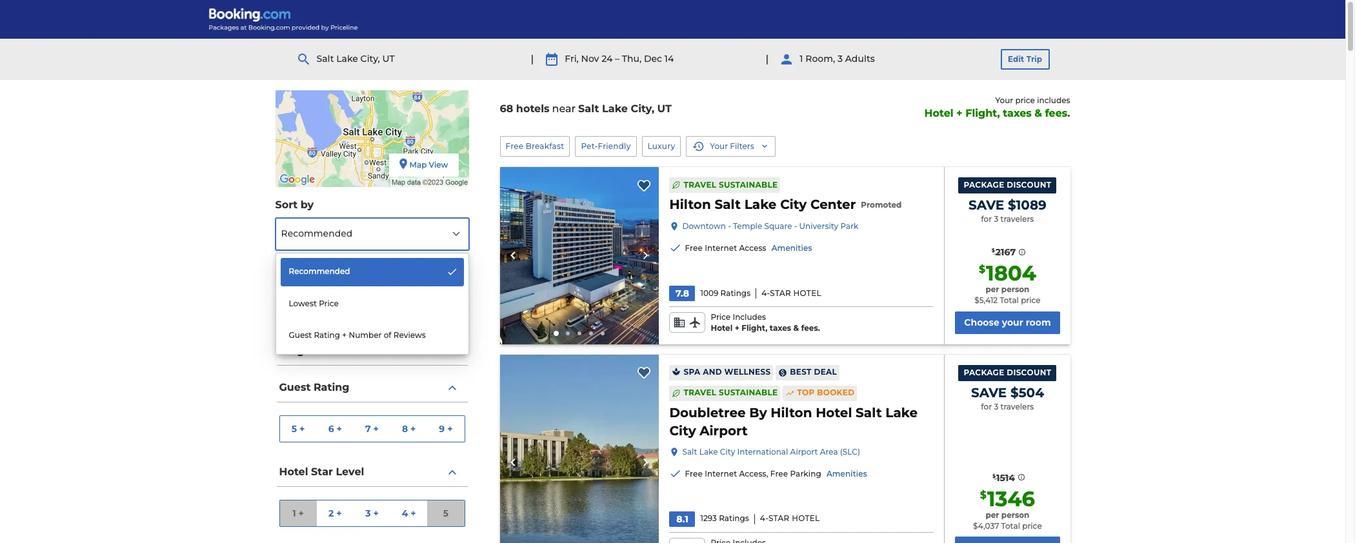 Task type: vqa. For each thing, say whether or not it's contained in the screenshot.
Edit
yes



Task type: locate. For each thing, give the bounding box(es) containing it.
1 vertical spatial city
[[670, 423, 696, 439]]

2 + button
[[317, 501, 354, 527]]

total for 1804
[[1000, 296, 1019, 305]]

fees. up best deal
[[801, 323, 820, 333]]

city
[[780, 197, 807, 212], [670, 423, 696, 439], [720, 447, 735, 457]]

person for 1804
[[1002, 285, 1030, 294]]

travelers down "save $1089"
[[1001, 214, 1034, 224]]

for 3 travelers down save $504
[[981, 402, 1034, 411]]

rating down the neighborhoods
[[314, 381, 350, 394]]

per inside $ 1346 per person $4,037 total price
[[986, 510, 999, 520]]

salt up the (slc) at the bottom right
[[856, 405, 882, 421]]

1 discount from the top
[[1007, 180, 1052, 190]]

8 +
[[402, 423, 416, 435]]

0 horizontal spatial amenities
[[772, 243, 812, 253]]

salt lake city international airport area (slc)
[[682, 447, 860, 457]]

by
[[301, 199, 314, 211]]

1 package discount from the top
[[964, 180, 1052, 190]]

travelers for 1346
[[1001, 402, 1034, 411]]

your
[[996, 96, 1013, 105], [710, 141, 728, 151]]

+ inside 4 + button
[[411, 508, 416, 519]]

university
[[799, 221, 839, 231]]

1 vertical spatial 5
[[443, 508, 449, 519]]

0 vertical spatial ratings
[[721, 288, 751, 298]]

per inside '$ 1804 per person $5,412 total price'
[[986, 285, 999, 294]]

2 for from the top
[[981, 402, 992, 411]]

1 vertical spatial your
[[710, 141, 728, 151]]

price down 1346
[[1022, 521, 1042, 531]]

1 vertical spatial fees.
[[801, 323, 820, 333]]

$ 2167
[[992, 247, 1016, 258]]

recommended down by
[[281, 228, 353, 239]]

amenities down square
[[772, 243, 812, 253]]

1 for 1 room, 3 adults
[[800, 53, 803, 65]]

$ left 1804
[[979, 263, 986, 276]]

9
[[439, 423, 445, 435]]

1 vertical spatial save
[[971, 385, 1007, 401]]

total for 1346
[[1001, 521, 1020, 531]]

2 package from the top
[[964, 368, 1005, 377]]

1 horizontal spatial 5
[[443, 508, 449, 519]]

discount up $504
[[1007, 368, 1052, 377]]

0 horizontal spatial 1
[[292, 508, 296, 519]]

free breakfast
[[506, 141, 564, 151]]

1 package from the top
[[964, 180, 1005, 190]]

0 horizontal spatial price
[[319, 299, 339, 308]]

for 3 travelers for 1346
[[981, 402, 1034, 411]]

0 horizontal spatial fees.
[[801, 323, 820, 333]]

1 vertical spatial travel sustainable
[[684, 388, 778, 398]]

price includes hotel + flight, taxes & fees.
[[711, 312, 820, 333]]

travelers down save $504
[[1001, 402, 1034, 411]]

0 vertical spatial recommended
[[281, 228, 353, 239]]

taxes down edit
[[1003, 107, 1032, 119]]

travel sustainable down spa and wellness
[[684, 388, 778, 398]]

number
[[349, 330, 382, 340]]

1 horizontal spatial flight,
[[966, 107, 1000, 119]]

+ inside your price includes hotel + flight, taxes & fees.
[[957, 107, 963, 119]]

hotel inside dropdown button
[[279, 466, 308, 478]]

property building image
[[500, 167, 659, 345], [500, 355, 659, 543]]

travel
[[684, 180, 717, 190], [684, 388, 717, 398]]

fees.
[[1045, 107, 1070, 119], [801, 323, 820, 333]]

5 +
[[292, 423, 305, 435]]

travel sustainable up hilton salt lake city center
[[684, 180, 778, 190]]

city,
[[360, 53, 380, 65], [631, 103, 654, 115]]

your left filters
[[710, 141, 728, 151]]

guest up the neighborhoods
[[289, 330, 312, 340]]

5
[[292, 423, 297, 435], [443, 508, 449, 519]]

3 down "save $1089"
[[994, 214, 999, 224]]

2 property building image from the top
[[500, 355, 659, 543]]

1 vertical spatial internet
[[705, 469, 737, 479]]

1 vertical spatial guest
[[279, 381, 311, 394]]

recommended up "lowest price"
[[289, 267, 350, 276]]

person down the 1514
[[1002, 510, 1030, 520]]

2 discount from the top
[[1007, 368, 1052, 377]]

+ for 3 +
[[373, 508, 379, 519]]

1 for from the top
[[981, 214, 992, 224]]

0 vertical spatial save
[[969, 197, 1004, 213]]

0 vertical spatial travel sustainable
[[684, 180, 778, 190]]

package discount up save $504
[[964, 368, 1052, 377]]

free for free internet access amenities
[[685, 243, 703, 253]]

2 internet from the top
[[705, 469, 737, 479]]

2 travel sustainable from the top
[[684, 388, 778, 398]]

square
[[764, 221, 792, 231]]

4-star hotel up 'price includes hotel + flight, taxes & fees.'
[[762, 288, 822, 298]]

0 vertical spatial internet
[[705, 243, 737, 253]]

internet left access, at the bottom
[[705, 469, 737, 479]]

- right square
[[794, 221, 797, 231]]

price inside $ 1346 per person $4,037 total price
[[1022, 521, 1042, 531]]

2 package discount from the top
[[964, 368, 1052, 377]]

0 vertical spatial &
[[1035, 107, 1042, 119]]

discount up $1089
[[1007, 180, 1052, 190]]

package up "save $1089"
[[964, 180, 1005, 190]]

4-star hotel for 1346
[[760, 514, 820, 524]]

travel sustainable
[[684, 180, 778, 190], [684, 388, 778, 398]]

discount for 1346
[[1007, 368, 1052, 377]]

hilton up the downtown at right top
[[670, 197, 711, 212]]

go to image #1 image
[[554, 331, 559, 336]]

1 internet from the top
[[705, 243, 737, 253]]

neighborhoods button
[[277, 337, 468, 366]]

hilton
[[670, 197, 711, 212], [771, 405, 812, 421]]

$ 1346 per person $4,037 total price
[[973, 486, 1042, 531]]

recommended inside recommended dropdown button
[[281, 228, 353, 239]]

4- up includes
[[762, 288, 770, 298]]

| left room,
[[766, 53, 769, 65]]

price inside your price includes hotel + flight, taxes & fees.
[[1016, 96, 1035, 105]]

4- right 1293 ratings
[[760, 514, 769, 524]]

0 vertical spatial 5
[[292, 423, 297, 435]]

0 vertical spatial city
[[780, 197, 807, 212]]

package up save $504
[[964, 368, 1005, 377]]

city down doubletree
[[670, 423, 696, 439]]

2 person from the top
[[1002, 510, 1030, 520]]

salt
[[317, 53, 334, 65], [578, 103, 599, 115], [715, 197, 741, 212], [856, 405, 882, 421], [682, 447, 697, 457]]

your filters
[[710, 141, 754, 151]]

0 horizontal spatial flight,
[[742, 323, 768, 333]]

for for 1804
[[981, 214, 992, 224]]

4- for 1346
[[760, 514, 769, 524]]

ratings right 1009 at the right bottom
[[721, 288, 751, 298]]

price down 1009 ratings
[[711, 312, 731, 322]]

per for 1346
[[986, 510, 999, 520]]

2 per from the top
[[986, 510, 999, 520]]

$ inside $ 1346 per person $4,037 total price
[[980, 489, 987, 501]]

your for your price includes hotel + flight, taxes & fees.
[[996, 96, 1013, 105]]

1
[[800, 53, 803, 65], [292, 508, 296, 519]]

1 vertical spatial photo carousel region
[[500, 355, 659, 543]]

2 - from the left
[[794, 221, 797, 231]]

1 left room,
[[800, 53, 803, 65]]

by
[[750, 405, 767, 421]]

+ for 4 +
[[411, 508, 416, 519]]

0 vertical spatial package discount
[[964, 180, 1052, 190]]

luxury
[[648, 141, 675, 151]]

for down "save $1089"
[[981, 214, 992, 224]]

sustainable
[[719, 180, 778, 190], [719, 388, 778, 398]]

$5,412
[[975, 296, 998, 305]]

1 property building image from the top
[[500, 167, 659, 345]]

your for your filters
[[710, 141, 728, 151]]

0 horizontal spatial airport
[[700, 423, 748, 439]]

rating up the neighborhoods
[[314, 330, 340, 340]]

8.1
[[677, 514, 688, 525]]

1009
[[701, 288, 719, 298]]

$ left 1346
[[980, 489, 987, 501]]

1 vertical spatial &
[[794, 323, 799, 333]]

$ for 2167
[[992, 247, 995, 254]]

1 inside 1 + button
[[292, 508, 296, 519]]

your inside button
[[710, 141, 728, 151]]

person inside '$ 1804 per person $5,412 total price'
[[1002, 285, 1030, 294]]

0 vertical spatial airport
[[700, 423, 748, 439]]

1 vertical spatial 4-
[[760, 514, 769, 524]]

ratings right 1293
[[719, 514, 749, 524]]

internet down the downtown at right top
[[705, 243, 737, 253]]

choose your room button
[[955, 312, 1060, 334]]

0 horizontal spatial hilton
[[670, 197, 711, 212]]

booked
[[817, 388, 855, 398]]

rating inside 'dropdown button'
[[314, 381, 350, 394]]

rating for guest rating + number of reviews
[[314, 330, 340, 340]]

- left "temple"
[[728, 221, 731, 231]]

4-
[[762, 288, 770, 298], [760, 514, 769, 524]]

0 vertical spatial price
[[1016, 96, 1035, 105]]

0 vertical spatial ut
[[382, 53, 395, 65]]

1 vertical spatial 1
[[292, 508, 296, 519]]

2 for 3 travelers from the top
[[981, 402, 1034, 411]]

level
[[336, 466, 364, 478]]

hilton inside 'doubletree by hilton hotel salt lake city airport'
[[771, 405, 812, 421]]

go to image #4 image
[[589, 332, 593, 335]]

1 | from the left
[[531, 53, 534, 65]]

0 horizontal spatial city,
[[360, 53, 380, 65]]

star down free internet access, free parking amenities
[[769, 514, 790, 524]]

property building image for 1346
[[500, 355, 659, 543]]

0 vertical spatial guest
[[289, 330, 312, 340]]

& down includes
[[1035, 107, 1042, 119]]

1 horizontal spatial airport
[[790, 447, 818, 457]]

1 vertical spatial package
[[964, 368, 1005, 377]]

+ inside 6 + button
[[337, 423, 342, 435]]

price inside 'price includes hotel + flight, taxes & fees.'
[[711, 312, 731, 322]]

your inside your price includes hotel + flight, taxes & fees.
[[996, 96, 1013, 105]]

2 | from the left
[[766, 53, 769, 65]]

1 vertical spatial price
[[1021, 296, 1041, 305]]

$1089
[[1008, 197, 1047, 213]]

1 vertical spatial ut
[[657, 103, 672, 115]]

free left breakfast
[[506, 141, 524, 151]]

1 horizontal spatial taxes
[[1003, 107, 1032, 119]]

price
[[1016, 96, 1035, 105], [1021, 296, 1041, 305], [1022, 521, 1042, 531]]

taxes up best at right
[[770, 323, 791, 333]]

1 horizontal spatial hilton
[[771, 405, 812, 421]]

3 right room,
[[838, 53, 843, 65]]

7.8
[[676, 288, 689, 300]]

1 vertical spatial sustainable
[[719, 388, 778, 398]]

nov
[[581, 53, 599, 65]]

1 per from the top
[[986, 285, 999, 294]]

0 horizontal spatial &
[[794, 323, 799, 333]]

+ inside the 8 + button
[[411, 423, 416, 435]]

0 horizontal spatial your
[[710, 141, 728, 151]]

for down save $504
[[981, 402, 992, 411]]

free up 8.1
[[685, 469, 703, 479]]

sustainable down 'wellness'
[[719, 388, 778, 398]]

package discount up "save $1089"
[[964, 180, 1052, 190]]

per up $5,412 at right
[[986, 285, 999, 294]]

for for 1346
[[981, 402, 992, 411]]

airport down doubletree
[[700, 423, 748, 439]]

save left $1089
[[969, 197, 1004, 213]]

4-star hotel down free internet access, free parking amenities
[[760, 514, 820, 524]]

for 3 travelers down "save $1089"
[[981, 214, 1034, 224]]

0 horizontal spatial city
[[670, 423, 696, 439]]

property building image for 1804
[[500, 167, 659, 345]]

per up $4,037
[[986, 510, 999, 520]]

salt up "temple"
[[715, 197, 741, 212]]

hilton down top
[[771, 405, 812, 421]]

free down the downtown at right top
[[685, 243, 703, 253]]

go to image #3 image
[[578, 332, 581, 335]]

discount
[[1007, 180, 1052, 190], [1007, 368, 1052, 377]]

hilton salt lake city center - promoted element
[[670, 196, 902, 214]]

1 person from the top
[[1002, 285, 1030, 294]]

travelers for 1804
[[1001, 214, 1034, 224]]

2 photo carousel region from the top
[[500, 355, 659, 543]]

+ inside 5 + button
[[299, 423, 305, 435]]

0 vertical spatial hilton
[[670, 197, 711, 212]]

package discount for 1804
[[964, 180, 1052, 190]]

flight, inside your price includes hotel + flight, taxes & fees.
[[966, 107, 1000, 119]]

hotel inside your price includes hotel + flight, taxes & fees.
[[925, 107, 954, 119]]

7 +
[[365, 423, 379, 435]]

1 room, 3 adults
[[800, 53, 875, 65]]

1 - from the left
[[728, 221, 731, 231]]

rating for guest rating
[[314, 381, 350, 394]]

fri,
[[565, 53, 579, 65]]

+ inside 1 + button
[[299, 508, 304, 519]]

0 vertical spatial star
[[770, 288, 791, 298]]

airport up parking
[[790, 447, 818, 457]]

2 travelers from the top
[[1001, 402, 1034, 411]]

+ inside 'price includes hotel + flight, taxes & fees.'
[[735, 323, 740, 333]]

price up room in the right of the page
[[1021, 296, 1041, 305]]

+
[[957, 107, 963, 119], [735, 323, 740, 333], [342, 330, 347, 340], [299, 423, 305, 435], [337, 423, 342, 435], [373, 423, 379, 435], [411, 423, 416, 435], [447, 423, 453, 435], [299, 508, 304, 519], [336, 508, 342, 519], [373, 508, 379, 519], [411, 508, 416, 519]]

3 right 2 + button
[[365, 508, 371, 519]]

person up your
[[1002, 285, 1030, 294]]

package
[[964, 180, 1005, 190], [964, 368, 1005, 377]]

0 vertical spatial 1
[[800, 53, 803, 65]]

per
[[986, 285, 999, 294], [986, 510, 999, 520]]

save for 1346
[[971, 385, 1007, 401]]

doubletree by hilton hotel salt lake city airport element
[[670, 404, 934, 439]]

sustainable up hilton salt lake city center
[[719, 180, 778, 190]]

1 + button
[[280, 501, 317, 527]]

0 vertical spatial flight,
[[966, 107, 1000, 119]]

taxes inside 'price includes hotel + flight, taxes & fees.'
[[770, 323, 791, 333]]

1 vertical spatial discount
[[1007, 368, 1052, 377]]

amenities down the (slc) at the bottom right
[[827, 469, 867, 479]]

1 vertical spatial package discount
[[964, 368, 1052, 377]]

2 vertical spatial city
[[720, 447, 735, 457]]

airport inside 'doubletree by hilton hotel salt lake city airport'
[[700, 423, 748, 439]]

1 vertical spatial for
[[981, 402, 992, 411]]

travel up doubletree
[[684, 388, 717, 398]]

price for 1804
[[1021, 296, 1041, 305]]

7
[[365, 423, 371, 435]]

photo carousel region
[[500, 167, 659, 345], [500, 355, 659, 543]]

1 for 3 travelers from the top
[[981, 214, 1034, 224]]

hotel inside 'doubletree by hilton hotel salt lake city airport'
[[816, 405, 852, 421]]

0 vertical spatial rating
[[314, 330, 340, 340]]

1 vertical spatial city,
[[631, 103, 654, 115]]

5 right the 4 +
[[443, 508, 449, 519]]

1 horizontal spatial amenities
[[827, 469, 867, 479]]

1 left '2'
[[292, 508, 296, 519]]

2 vertical spatial price
[[1022, 521, 1042, 531]]

taxes
[[1003, 107, 1032, 119], [770, 323, 791, 333]]

$ left 2167
[[992, 247, 995, 254]]

list box
[[275, 253, 469, 355]]

3
[[838, 53, 843, 65], [994, 214, 999, 224], [994, 402, 999, 411], [365, 508, 371, 519]]

0 horizontal spatial 5
[[292, 423, 297, 435]]

$ inside '$ 1804 per person $5,412 total price'
[[979, 263, 986, 276]]

0 horizontal spatial ut
[[382, 53, 395, 65]]

1 vertical spatial hilton
[[771, 405, 812, 421]]

1 horizontal spatial city,
[[631, 103, 654, 115]]

1 horizontal spatial 1
[[800, 53, 803, 65]]

0 vertical spatial travelers
[[1001, 214, 1034, 224]]

star left level
[[311, 466, 333, 478]]

1 vertical spatial person
[[1002, 510, 1030, 520]]

price inside '$ 1804 per person $5,412 total price'
[[1021, 296, 1041, 305]]

0 vertical spatial 4-
[[762, 288, 770, 298]]

1 travelers from the top
[[1001, 214, 1034, 224]]

1 vertical spatial property building image
[[500, 355, 659, 543]]

salt down doubletree
[[682, 447, 697, 457]]

+ inside 7 + button
[[373, 423, 379, 435]]

0 vertical spatial taxes
[[1003, 107, 1032, 119]]

total up choose your room
[[1000, 296, 1019, 305]]

+ inside 2 + button
[[336, 508, 342, 519]]

pet-friendly
[[581, 141, 631, 151]]

photo carousel region for 1804
[[500, 167, 659, 345]]

star
[[770, 288, 791, 298], [311, 466, 333, 478], [769, 514, 790, 524]]

room,
[[806, 53, 835, 65]]

0 vertical spatial price
[[319, 299, 339, 308]]

1 vertical spatial star
[[311, 466, 333, 478]]

2 vertical spatial star
[[769, 514, 790, 524]]

1 horizontal spatial |
[[766, 53, 769, 65]]

$504
[[1011, 385, 1044, 401]]

|
[[531, 53, 534, 65], [766, 53, 769, 65]]

fees. down includes
[[1045, 107, 1070, 119]]

thu,
[[622, 53, 642, 65]]

1 vertical spatial ratings
[[719, 514, 749, 524]]

total
[[1000, 296, 1019, 305], [1001, 521, 1020, 531]]

& up best at right
[[794, 323, 799, 333]]

5 left the 6
[[292, 423, 297, 435]]

(slc)
[[840, 447, 860, 457]]

9 +
[[439, 423, 453, 435]]

1 horizontal spatial -
[[794, 221, 797, 231]]

0 vertical spatial discount
[[1007, 180, 1052, 190]]

total right $4,037
[[1001, 521, 1020, 531]]

access,
[[739, 469, 768, 479]]

1 vertical spatial taxes
[[770, 323, 791, 333]]

lowest price
[[289, 299, 339, 308]]

guest up 5 +
[[279, 381, 311, 394]]

price right lowest
[[319, 299, 339, 308]]

1 vertical spatial total
[[1001, 521, 1020, 531]]

go to image #2 image
[[566, 332, 570, 335]]

guest inside 'dropdown button'
[[279, 381, 311, 394]]

0 vertical spatial your
[[996, 96, 1013, 105]]

–
[[615, 53, 620, 65]]

0 vertical spatial for 3 travelers
[[981, 214, 1034, 224]]

0 vertical spatial 4-star hotel
[[762, 288, 822, 298]]

total inside $ 1346 per person $4,037 total price
[[1001, 521, 1020, 531]]

view
[[429, 160, 448, 170]]

1 photo carousel region from the top
[[500, 167, 659, 345]]

hotel
[[925, 107, 954, 119], [794, 288, 822, 298], [711, 323, 733, 333], [816, 405, 852, 421], [279, 466, 308, 478], [792, 514, 820, 524]]

airport
[[700, 423, 748, 439], [790, 447, 818, 457]]

top
[[797, 388, 815, 398]]

free for free breakfast
[[506, 141, 524, 151]]

0 horizontal spatial -
[[728, 221, 731, 231]]

0 horizontal spatial |
[[531, 53, 534, 65]]

person
[[1002, 285, 1030, 294], [1002, 510, 1030, 520]]

city left international
[[720, 447, 735, 457]]

internet
[[705, 243, 737, 253], [705, 469, 737, 479]]

0 vertical spatial for
[[981, 214, 992, 224]]

1 vertical spatial price
[[711, 312, 731, 322]]

1 horizontal spatial your
[[996, 96, 1013, 105]]

person inside $ 1346 per person $4,037 total price
[[1002, 510, 1030, 520]]

24
[[602, 53, 613, 65]]

$ left the 1514
[[993, 473, 996, 479]]

$ inside $ 2167
[[992, 247, 995, 254]]

+ inside 9 + button
[[447, 423, 453, 435]]

city up square
[[780, 197, 807, 212]]

0 vertical spatial amenities
[[772, 243, 812, 253]]

1 vertical spatial per
[[986, 510, 999, 520]]

1 horizontal spatial &
[[1035, 107, 1042, 119]]

price left includes
[[1016, 96, 1035, 105]]

ratings for 1804
[[721, 288, 751, 298]]

edit trip
[[1008, 54, 1042, 64]]

travel up the downtown at right top
[[684, 180, 717, 190]]

0 vertical spatial per
[[986, 285, 999, 294]]

save left $504
[[971, 385, 1007, 401]]

photo carousel region for 1346
[[500, 355, 659, 543]]

rating
[[314, 330, 340, 340], [314, 381, 350, 394]]

adults
[[845, 53, 875, 65]]

0 vertical spatial photo carousel region
[[500, 167, 659, 345]]

access
[[739, 243, 767, 253]]

| left fri,
[[531, 53, 534, 65]]

0 vertical spatial fees.
[[1045, 107, 1070, 119]]

68
[[500, 103, 513, 115]]

+ inside 3 + button
[[373, 508, 379, 519]]

1 vertical spatial travel
[[684, 388, 717, 398]]

3 down save $504
[[994, 402, 999, 411]]

1 travel from the top
[[684, 180, 717, 190]]

booking.com packages image
[[208, 8, 359, 31]]

$ inside $ 1514
[[993, 473, 996, 479]]

0 vertical spatial total
[[1000, 296, 1019, 305]]

friendly
[[598, 141, 631, 151]]

0 vertical spatial person
[[1002, 285, 1030, 294]]

1 vertical spatial 4-star hotel
[[760, 514, 820, 524]]

parking
[[790, 469, 822, 479]]

+ for 7 +
[[373, 423, 379, 435]]

1 horizontal spatial fees.
[[1045, 107, 1070, 119]]

your down edit
[[996, 96, 1013, 105]]

free
[[506, 141, 524, 151], [685, 243, 703, 253], [685, 469, 703, 479], [771, 469, 788, 479]]

-
[[728, 221, 731, 231], [794, 221, 797, 231]]

1 vertical spatial airport
[[790, 447, 818, 457]]

total inside '$ 1804 per person $5,412 total price'
[[1000, 296, 1019, 305]]

star up 'price includes hotel + flight, taxes & fees.'
[[770, 288, 791, 298]]



Task type: describe. For each thing, give the bounding box(es) containing it.
$ for 1804
[[979, 263, 986, 276]]

doubletree by hilton hotel salt lake city airport
[[670, 405, 918, 439]]

3 + button
[[354, 501, 391, 527]]

1293 ratings
[[701, 514, 749, 524]]

4
[[402, 508, 408, 519]]

guest for guest rating
[[279, 381, 311, 394]]

hilton inside hilton salt lake city center - promoted element
[[670, 197, 711, 212]]

fees. inside your price includes hotel + flight, taxes & fees.
[[1045, 107, 1070, 119]]

package discount for 1346
[[964, 368, 1052, 377]]

4 +
[[402, 508, 416, 519]]

1 horizontal spatial ut
[[657, 103, 672, 115]]

package for 1804
[[964, 180, 1005, 190]]

breakfast
[[526, 141, 564, 151]]

3 inside button
[[365, 508, 371, 519]]

1514
[[996, 472, 1015, 484]]

1 for 1 +
[[292, 508, 296, 519]]

+ for 8 +
[[411, 423, 416, 435]]

5 button
[[427, 501, 464, 527]]

choose your room
[[964, 317, 1051, 328]]

area
[[820, 447, 838, 457]]

guest rating + number of reviews
[[289, 330, 426, 340]]

price inside list box
[[319, 299, 339, 308]]

lake inside 'doubletree by hilton hotel salt lake city airport'
[[886, 405, 918, 421]]

ratings for 1346
[[719, 514, 749, 524]]

lowest
[[289, 299, 317, 308]]

hotel inside 'price includes hotel + flight, taxes & fees.'
[[711, 323, 733, 333]]

4- for 1804
[[762, 288, 770, 298]]

hotel star level button
[[277, 458, 468, 487]]

$ for 1514
[[993, 473, 996, 479]]

save for 1804
[[969, 197, 1004, 213]]

free for free internet access, free parking amenities
[[685, 469, 703, 479]]

1 horizontal spatial city
[[720, 447, 735, 457]]

3 +
[[365, 508, 379, 519]]

sort
[[275, 199, 298, 211]]

expand image
[[759, 141, 770, 152]]

1009 ratings
[[701, 288, 751, 298]]

$ 1514
[[993, 472, 1015, 484]]

+ for 2 +
[[336, 508, 342, 519]]

flight, inside 'price includes hotel + flight, taxes & fees.'
[[742, 323, 768, 333]]

guest for guest rating + number of reviews
[[289, 330, 312, 340]]

star inside dropdown button
[[311, 466, 333, 478]]

deal
[[814, 367, 837, 377]]

hotel star level
[[279, 466, 364, 478]]

4 + button
[[391, 501, 427, 527]]

center
[[811, 197, 856, 212]]

1 vertical spatial amenities
[[827, 469, 867, 479]]

2 horizontal spatial city
[[780, 197, 807, 212]]

neighborhoods
[[279, 345, 363, 357]]

per for 1804
[[986, 285, 999, 294]]

2 +
[[328, 508, 342, 519]]

free down salt lake city international airport area (slc)
[[771, 469, 788, 479]]

of
[[384, 330, 391, 340]]

6
[[328, 423, 334, 435]]

map view
[[410, 160, 448, 170]]

room
[[1026, 317, 1051, 328]]

2167
[[996, 247, 1016, 258]]

| for 1 room, 3 adults
[[766, 53, 769, 65]]

1 +
[[292, 508, 304, 519]]

6 +
[[328, 423, 342, 435]]

& inside 'price includes hotel + flight, taxes & fees.'
[[794, 323, 799, 333]]

star for 1804
[[770, 288, 791, 298]]

save $504
[[971, 385, 1044, 401]]

& inside your price includes hotel + flight, taxes & fees.
[[1035, 107, 1042, 119]]

salt down booking.com packages "image"
[[317, 53, 334, 65]]

hilton salt lake city center
[[670, 197, 856, 212]]

$4,037
[[973, 521, 999, 531]]

1804
[[986, 261, 1036, 286]]

2 travel from the top
[[684, 388, 717, 398]]

+ for 1 +
[[299, 508, 304, 519]]

your filters button
[[686, 136, 776, 157]]

and
[[703, 367, 722, 377]]

package for 1346
[[964, 368, 1005, 377]]

5 for 5
[[443, 508, 449, 519]]

best deal
[[790, 367, 837, 377]]

hotels
[[516, 103, 550, 115]]

$ 1804 per person $5,412 total price
[[975, 261, 1041, 305]]

park
[[841, 221, 859, 231]]

top booked
[[797, 388, 855, 398]]

salt inside 'doubletree by hilton hotel salt lake city airport'
[[856, 405, 882, 421]]

internet for 1346
[[705, 469, 737, 479]]

+ for 6 +
[[337, 423, 342, 435]]

temple
[[733, 221, 762, 231]]

includes
[[733, 312, 766, 322]]

filters
[[730, 141, 754, 151]]

for 3 travelers for 1804
[[981, 214, 1034, 224]]

salt right near
[[578, 103, 599, 115]]

internet for 1804
[[705, 243, 737, 253]]

city inside 'doubletree by hilton hotel salt lake city airport'
[[670, 423, 696, 439]]

2
[[328, 508, 334, 519]]

choose
[[964, 317, 1000, 328]]

5 for 5 +
[[292, 423, 297, 435]]

0 vertical spatial city,
[[360, 53, 380, 65]]

price for 1346
[[1022, 521, 1042, 531]]

2 sustainable from the top
[[719, 388, 778, 398]]

star for 1346
[[769, 514, 790, 524]]

+ for 5 +
[[299, 423, 305, 435]]

go to image #5 image
[[601, 332, 605, 335]]

spa
[[684, 367, 701, 377]]

downtown
[[682, 221, 726, 231]]

+ for 9 +
[[447, 423, 453, 435]]

fees. inside 'price includes hotel + flight, taxes & fees.'
[[801, 323, 820, 333]]

list box containing recommended
[[275, 253, 469, 355]]

doubletree
[[670, 405, 746, 421]]

8 + button
[[391, 416, 427, 442]]

1 vertical spatial recommended
[[289, 267, 350, 276]]

wellness
[[724, 367, 771, 377]]

recommended button
[[275, 218, 469, 250]]

includes
[[1037, 96, 1070, 105]]

spa and wellness
[[684, 367, 771, 377]]

your price includes hotel + flight, taxes & fees.
[[925, 96, 1070, 119]]

near
[[552, 103, 576, 115]]

9 + button
[[427, 416, 464, 442]]

guest rating
[[279, 381, 350, 394]]

1293
[[701, 514, 717, 524]]

trip
[[1027, 54, 1042, 64]]

1346
[[987, 486, 1035, 512]]

guest rating button
[[277, 374, 468, 403]]

pet-
[[581, 141, 598, 151]]

taxes inside your price includes hotel + flight, taxes & fees.
[[1003, 107, 1032, 119]]

map
[[410, 160, 427, 170]]

salt lake city, ut
[[317, 53, 395, 65]]

your
[[1002, 317, 1023, 328]]

person for 1346
[[1002, 510, 1030, 520]]

save $1089
[[969, 197, 1047, 213]]

best
[[790, 367, 812, 377]]

fri, nov 24 – thu, dec 14
[[565, 53, 674, 65]]

1 sustainable from the top
[[719, 180, 778, 190]]

dec
[[644, 53, 662, 65]]

$ for 1346
[[980, 489, 987, 501]]

4-star hotel for 1804
[[762, 288, 822, 298]]

1 travel sustainable from the top
[[684, 180, 778, 190]]

| for fri, nov 24 – thu, dec 14
[[531, 53, 534, 65]]

discount for 1804
[[1007, 180, 1052, 190]]



